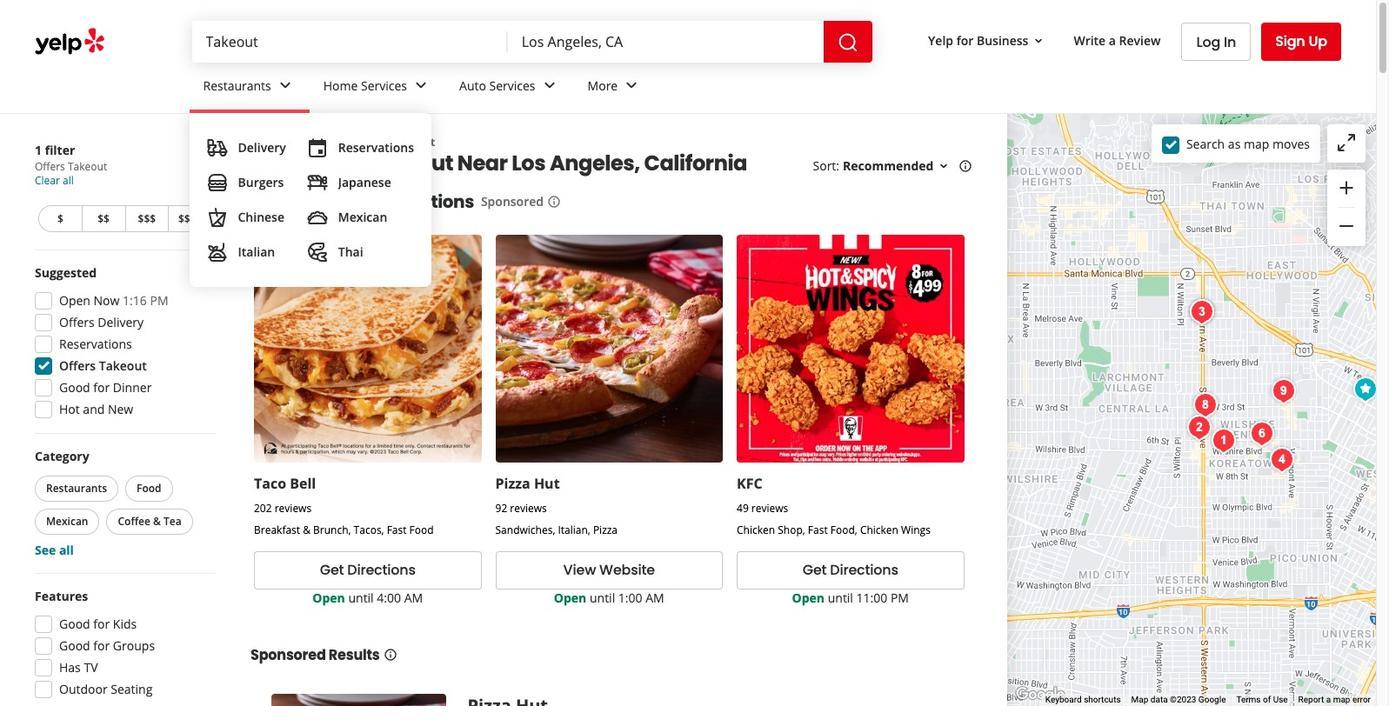 Task type: locate. For each thing, give the bounding box(es) containing it.
am right 1:00
[[646, 590, 664, 606]]

0 horizontal spatial restaurants
[[46, 481, 107, 496]]

abuelita's birria & mexican food image
[[1185, 294, 1220, 329]]

1 horizontal spatial &
[[303, 523, 310, 537]]

0 horizontal spatial get directions link
[[254, 551, 481, 590]]

open down view at the left bottom of the page
[[554, 590, 587, 606]]

view website link
[[495, 551, 723, 590]]

seating
[[111, 681, 153, 698]]

chicken right food, at the bottom
[[860, 523, 898, 537]]

1:16
[[123, 292, 147, 309]]

2 until from the left
[[590, 590, 615, 606]]

mexican down japanese link
[[338, 209, 387, 225]]

2 vertical spatial restaurants
[[46, 481, 107, 496]]

24 chevron down v2 image for auto services
[[539, 75, 560, 96]]

0 vertical spatial restaurants link
[[189, 63, 309, 113]]

food inside button
[[137, 481, 161, 496]]

sponsored
[[481, 193, 544, 210], [250, 645, 326, 665]]

0 vertical spatial good
[[59, 379, 90, 396]]

food
[[137, 481, 161, 496], [409, 523, 434, 537]]

food inside taco bell 202 reviews breakfast & brunch, tacos, fast food
[[409, 523, 434, 537]]

get directions link for 49
[[737, 551, 964, 590]]

16 chevron down v2 image
[[1032, 34, 1046, 48]]

restaurants inside the business categories element
[[203, 77, 271, 94]]

offers down 'filter'
[[35, 159, 65, 174]]

google image
[[1012, 684, 1069, 706]]

0 horizontal spatial food
[[137, 481, 161, 496]]

0 horizontal spatial sponsored
[[250, 645, 326, 665]]

tacos,
[[354, 523, 384, 537]]

92
[[495, 501, 507, 516]]

0 vertical spatial delivery
[[238, 139, 286, 156]]

sponsored results
[[250, 645, 380, 665]]

for down the offers takeout
[[93, 379, 110, 396]]

offers inside 1 filter offers takeout clear all
[[35, 159, 65, 174]]

pm
[[150, 292, 168, 309], [891, 590, 909, 606]]

am for directions
[[404, 590, 423, 606]]

all
[[63, 173, 74, 188], [59, 542, 74, 558]]

yelp for business
[[928, 32, 1028, 48]]

pizza right italian,
[[593, 523, 618, 537]]

chd mandu la image
[[1245, 416, 1280, 451]]

food,
[[830, 523, 857, 537]]

1 horizontal spatial 24 chevron down v2 image
[[621, 75, 642, 96]]

restaurants for topmost restaurants link
[[203, 77, 271, 94]]

for up good for groups
[[93, 616, 110, 632]]

reservations
[[338, 139, 414, 156], [59, 336, 132, 352]]

burgers
[[238, 174, 284, 190]]

get up open until 11:00 pm
[[803, 560, 827, 580]]

1 vertical spatial restaurants
[[301, 135, 364, 150]]

1 vertical spatial yelp
[[250, 135, 273, 150]]

24 chevron down v2 image right 'more'
[[621, 75, 642, 96]]

map right the as
[[1244, 135, 1269, 152]]

none field 'near'
[[522, 32, 810, 51]]

for inside button
[[956, 32, 974, 48]]

sort:
[[813, 158, 839, 174]]

1 horizontal spatial pm
[[891, 590, 909, 606]]

0 horizontal spatial reviews
[[275, 501, 312, 516]]

reviews inside pizza hut 92 reviews sandwiches, italian, pizza
[[510, 501, 547, 516]]

log in
[[1196, 32, 1236, 52]]

24 chinese v2 image
[[207, 207, 227, 228]]

yelp inside button
[[928, 32, 953, 48]]

1 get directions link from the left
[[254, 551, 481, 590]]

0 horizontal spatial services
[[361, 77, 407, 94]]

breakfast
[[254, 523, 300, 537]]

auto services link
[[445, 63, 574, 113]]

delivery
[[238, 139, 286, 156], [98, 314, 144, 331]]

0 vertical spatial offers
[[35, 159, 65, 174]]

for for dinner
[[93, 379, 110, 396]]

sponsored left results at left
[[250, 645, 326, 665]]

category
[[35, 448, 89, 464]]

0 vertical spatial pizza
[[495, 474, 530, 493]]

open up the sponsored results
[[313, 590, 345, 606]]

yelp left business
[[928, 32, 953, 48]]

burgers link
[[200, 165, 293, 200]]

a for write
[[1109, 32, 1116, 48]]

a for report
[[1326, 695, 1331, 705]]

until left 1:00
[[590, 590, 615, 606]]

24 chevron down v2 image right the auto services on the top of page
[[539, 75, 560, 96]]

until for bell
[[348, 590, 374, 606]]

16 info v2 image for featured takeout options
[[547, 195, 561, 209]]

1 good from the top
[[59, 379, 90, 396]]

24 burgers v2 image
[[207, 172, 227, 193]]

get down brunch,
[[320, 560, 344, 580]]

1 horizontal spatial delivery
[[238, 139, 286, 156]]

0 vertical spatial map
[[1244, 135, 1269, 152]]

2 horizontal spatial restaurants
[[301, 135, 364, 150]]

am
[[404, 590, 423, 606], [646, 590, 664, 606]]

1 horizontal spatial 16 info v2 image
[[959, 159, 973, 173]]

food up coffee & tea
[[137, 481, 161, 496]]

0 horizontal spatial until
[[348, 590, 374, 606]]

24 chevron down v2 image left auto on the top left of page
[[411, 75, 431, 96]]

log in link
[[1182, 23, 1251, 61]]

1 get directions from the left
[[320, 560, 416, 580]]

menu
[[189, 113, 431, 287]]

restaurants up yelp link
[[203, 77, 271, 94]]

0 vertical spatial pm
[[150, 292, 168, 309]]

24 chevron down v2 image inside more link
[[621, 75, 642, 96]]

shortcuts
[[1084, 695, 1121, 705]]

1 services from the left
[[361, 77, 407, 94]]

1 horizontal spatial 24 chevron down v2 image
[[411, 75, 431, 96]]

open down suggested
[[59, 292, 90, 309]]

reviews for view
[[510, 501, 547, 516]]

fast inside taco bell 202 reviews breakfast & brunch, tacos, fast food
[[387, 523, 407, 537]]

services right the home
[[361, 77, 407, 94]]

none field up more link on the left of the page
[[522, 32, 810, 51]]

1 vertical spatial offers
[[59, 314, 95, 331]]

1:00
[[618, 590, 642, 606]]

map data ©2023 google
[[1131, 695, 1226, 705]]

pm for open now 1:16 pm
[[150, 292, 168, 309]]

dinner
[[113, 379, 152, 396]]

good up has tv
[[59, 638, 90, 654]]

0 horizontal spatial 16 info v2 image
[[547, 195, 561, 209]]

takeout up dinner
[[99, 357, 147, 374]]

outdoor
[[59, 681, 108, 698]]

1 vertical spatial map
[[1333, 695, 1350, 705]]

reservations up japanese
[[338, 139, 414, 156]]

1 filter offers takeout clear all
[[35, 142, 107, 188]]

sponsored down top 10 best takeout near los angeles, california
[[481, 193, 544, 210]]

offers up the good for dinner on the bottom of page
[[59, 357, 96, 374]]

services right auto on the top left of page
[[489, 77, 535, 94]]

restaurants up the mexican 'button' on the left bottom
[[46, 481, 107, 496]]

view
[[563, 560, 596, 580]]

16 info v2 image for top 10 best takeout near los angeles, california
[[959, 159, 973, 173]]

& inside taco bell 202 reviews breakfast & brunch, tacos, fast food
[[303, 523, 310, 537]]

24 thai v2 image
[[307, 242, 328, 263]]

1 get from the left
[[320, 560, 344, 580]]

1 horizontal spatial a
[[1326, 695, 1331, 705]]

takeout down 'filter'
[[68, 159, 107, 174]]

0 horizontal spatial a
[[1109, 32, 1116, 48]]

0 horizontal spatial map
[[1244, 135, 1269, 152]]

0 vertical spatial all
[[63, 173, 74, 188]]

directions up 11:00 on the bottom right
[[830, 560, 898, 580]]

fast left food, at the bottom
[[808, 523, 828, 537]]

1 vertical spatial reservations
[[59, 336, 132, 352]]

3 until from the left
[[828, 590, 853, 606]]

1 horizontal spatial sponsored
[[481, 193, 544, 210]]

reviews up sandwiches,
[[510, 501, 547, 516]]

mexican link
[[300, 200, 421, 235]]

24 chevron down v2 image
[[275, 75, 295, 96], [411, 75, 431, 96]]

a right write
[[1109, 32, 1116, 48]]

©2023
[[1170, 695, 1196, 705]]

0 horizontal spatial delivery
[[98, 314, 144, 331]]

1 vertical spatial mexican
[[46, 514, 88, 529]]

1 none field from the left
[[206, 32, 494, 51]]

get
[[320, 560, 344, 580], [803, 560, 827, 580]]

rice chicken image
[[1265, 442, 1300, 477]]

0 horizontal spatial pm
[[150, 292, 168, 309]]

for left business
[[956, 32, 974, 48]]

2 24 chevron down v2 image from the left
[[621, 75, 642, 96]]

keyboard
[[1045, 695, 1082, 705]]

get directions link down tacos,
[[254, 551, 481, 590]]

0 horizontal spatial am
[[404, 590, 423, 606]]

&
[[153, 514, 161, 529], [303, 523, 310, 537]]

1 24 chevron down v2 image from the left
[[539, 75, 560, 96]]

1 vertical spatial sponsored
[[250, 645, 326, 665]]

2 fast from the left
[[808, 523, 828, 537]]

2 good from the top
[[59, 616, 90, 632]]

restaurants up '24 sushi v2' image
[[301, 135, 364, 150]]

$ button
[[38, 205, 82, 232]]

get directions up open until 11:00 pm
[[803, 560, 898, 580]]

1 fast from the left
[[387, 523, 407, 537]]

restaurants button
[[35, 476, 118, 502]]

1 horizontal spatial fast
[[808, 523, 828, 537]]

0 vertical spatial food
[[137, 481, 161, 496]]

1 vertical spatial food
[[409, 523, 434, 537]]

2 services from the left
[[489, 77, 535, 94]]

1 horizontal spatial mexican
[[338, 209, 387, 225]]

get directions link
[[254, 551, 481, 590], [737, 551, 964, 590]]

open left 11:00 on the bottom right
[[792, 590, 825, 606]]

filter
[[45, 142, 75, 158]]

2 vertical spatial good
[[59, 638, 90, 654]]

zoom in image
[[1336, 177, 1357, 198]]

search
[[1186, 135, 1225, 152]]

all right see
[[59, 542, 74, 558]]

yelp link
[[250, 135, 273, 150]]

am right 4:00
[[404, 590, 423, 606]]

map region
[[800, 61, 1389, 706]]

2 directions from the left
[[830, 560, 898, 580]]

until for 49
[[828, 590, 853, 606]]

for
[[956, 32, 974, 48], [93, 379, 110, 396], [93, 616, 110, 632], [93, 638, 110, 654]]

16 chevron right v2 image
[[371, 136, 385, 149]]

coffee
[[118, 514, 150, 529]]

restaurants link up yelp link
[[189, 63, 309, 113]]

16 info v2 image down angeles,
[[547, 195, 561, 209]]

1 horizontal spatial am
[[646, 590, 664, 606]]

good for good for dinner
[[59, 379, 90, 396]]

Find text field
[[206, 32, 494, 51]]

for for kids
[[93, 616, 110, 632]]

1 horizontal spatial get
[[803, 560, 827, 580]]

1 reviews from the left
[[275, 501, 312, 516]]

reservations down offers delivery
[[59, 336, 132, 352]]

24 chevron down v2 image inside home services link
[[411, 75, 431, 96]]

get directions up open until 4:00 am
[[320, 560, 416, 580]]

2 none field from the left
[[522, 32, 810, 51]]

sign up link
[[1261, 23, 1341, 61]]

1 vertical spatial delivery
[[98, 314, 144, 331]]

1 horizontal spatial services
[[489, 77, 535, 94]]

16 info v2 image right 16 chevron down v2 image
[[959, 159, 973, 173]]

0 vertical spatial 16 info v2 image
[[959, 159, 973, 173]]

1 am from the left
[[404, 590, 423, 606]]

16 info v2 image
[[959, 159, 973, 173], [547, 195, 561, 209]]

moves
[[1272, 135, 1310, 152]]

top
[[250, 149, 289, 178]]

bell
[[290, 474, 316, 493]]

all right clear
[[63, 173, 74, 188]]

rikas peruvian cuisine image
[[1267, 374, 1301, 408]]

2 horizontal spatial until
[[828, 590, 853, 606]]

24 chevron down v2 image
[[539, 75, 560, 96], [621, 75, 642, 96]]

0 vertical spatial restaurants
[[203, 77, 271, 94]]

auto services
[[459, 77, 535, 94]]

restaurants
[[203, 77, 271, 94], [301, 135, 364, 150], [46, 481, 107, 496]]

1 horizontal spatial reservations
[[338, 139, 414, 156]]

24 chevron down v2 image inside auto services link
[[539, 75, 560, 96]]

reservations inside menu
[[338, 139, 414, 156]]

fast
[[387, 523, 407, 537], [808, 523, 828, 537]]

offers down 'now'
[[59, 314, 95, 331]]

0 horizontal spatial none field
[[206, 32, 494, 51]]

1 vertical spatial 16 info v2 image
[[547, 195, 561, 209]]

1 vertical spatial a
[[1326, 695, 1331, 705]]

delivery inside menu
[[238, 139, 286, 156]]

2 horizontal spatial reviews
[[751, 501, 788, 516]]

2 24 chevron down v2 image from the left
[[411, 75, 431, 96]]

keyboard shortcuts
[[1045, 695, 1121, 705]]

3 good from the top
[[59, 638, 90, 654]]

2 vertical spatial offers
[[59, 357, 96, 374]]

0 horizontal spatial mexican
[[46, 514, 88, 529]]

menu containing delivery
[[189, 113, 431, 287]]

group
[[1327, 170, 1366, 246], [30, 264, 216, 424], [31, 448, 216, 559], [30, 588, 216, 706]]

0 horizontal spatial chicken
[[737, 523, 775, 537]]

get directions link down food, at the bottom
[[737, 551, 964, 590]]

0 vertical spatial sponsored
[[481, 193, 544, 210]]

until
[[348, 590, 374, 606], [590, 590, 615, 606], [828, 590, 853, 606]]

pm right 11:00 on the bottom right
[[891, 590, 909, 606]]

good
[[59, 379, 90, 396], [59, 616, 90, 632], [59, 638, 90, 654]]

a right report
[[1326, 695, 1331, 705]]

2 get from the left
[[803, 560, 827, 580]]

good for dinner
[[59, 379, 152, 396]]

get for 49
[[803, 560, 827, 580]]

0 horizontal spatial 24 chevron down v2 image
[[275, 75, 295, 96]]

yelp
[[928, 32, 953, 48], [250, 135, 273, 150]]

1 vertical spatial pizza
[[593, 523, 618, 537]]

2 get directions from the left
[[803, 560, 898, 580]]

& left tea
[[153, 514, 161, 529]]

1 horizontal spatial chicken
[[860, 523, 898, 537]]

mexican inside 'button'
[[46, 514, 88, 529]]

1 until from the left
[[348, 590, 374, 606]]

report a map error link
[[1298, 695, 1371, 705]]

yelp for business button
[[921, 25, 1053, 56]]

24 delivery v2 image
[[207, 137, 227, 158]]

0 horizontal spatial directions
[[347, 560, 416, 580]]

1 horizontal spatial none field
[[522, 32, 810, 51]]

1 24 chevron down v2 image from the left
[[275, 75, 295, 96]]

None search field
[[192, 21, 876, 63]]

1 vertical spatial pm
[[891, 590, 909, 606]]

1 horizontal spatial until
[[590, 590, 615, 606]]

0 horizontal spatial get
[[320, 560, 344, 580]]

& inside button
[[153, 514, 161, 529]]

1 horizontal spatial map
[[1333, 695, 1350, 705]]

kfc 49 reviews chicken shop, fast food, chicken wings
[[737, 474, 931, 537]]

pizza up 92
[[495, 474, 530, 493]]

24 chevron down v2 image left the home
[[275, 75, 295, 96]]

coffee & tea
[[118, 514, 182, 529]]

2 reviews from the left
[[510, 501, 547, 516]]

cooking mom image
[[1207, 423, 1241, 458]]

fast inside kfc 49 reviews chicken shop, fast food, chicken wings
[[808, 523, 828, 537]]

for for groups
[[93, 638, 110, 654]]

none field find
[[206, 32, 494, 51]]

1 vertical spatial all
[[59, 542, 74, 558]]

home services
[[323, 77, 407, 94]]

pm right 1:16
[[150, 292, 168, 309]]

0 horizontal spatial &
[[153, 514, 161, 529]]

good up hot
[[59, 379, 90, 396]]

until left 4:00
[[348, 590, 374, 606]]

0 horizontal spatial get directions
[[320, 560, 416, 580]]

map left the error
[[1333, 695, 1350, 705]]

0 vertical spatial a
[[1109, 32, 1116, 48]]

directions up 4:00
[[347, 560, 416, 580]]

2 get directions link from the left
[[737, 551, 964, 590]]

good for kids
[[59, 616, 137, 632]]

1 horizontal spatial restaurants
[[203, 77, 271, 94]]

3 reviews from the left
[[751, 501, 788, 516]]

reviews inside taco bell 202 reviews breakfast & brunch, tacos, fast food
[[275, 501, 312, 516]]

as
[[1228, 135, 1241, 152]]

0 horizontal spatial 24 chevron down v2 image
[[539, 75, 560, 96]]

1 horizontal spatial get directions
[[803, 560, 898, 580]]

0 vertical spatial yelp
[[928, 32, 953, 48]]

1 horizontal spatial get directions link
[[737, 551, 964, 590]]

good down features
[[59, 616, 90, 632]]

1 directions from the left
[[347, 560, 416, 580]]

2 am from the left
[[646, 590, 664, 606]]

yelp left 16 chevron right v2 icon
[[250, 135, 273, 150]]

chicken down 49
[[737, 523, 775, 537]]

restaurants link up '24 sushi v2' image
[[301, 135, 364, 150]]

kfc link
[[737, 474, 762, 493]]

reviews right 49
[[751, 501, 788, 516]]

see
[[35, 542, 56, 558]]

1 horizontal spatial reviews
[[510, 501, 547, 516]]

1 horizontal spatial directions
[[830, 560, 898, 580]]

24 mexican v2 image
[[307, 207, 328, 228]]

until left 11:00 on the bottom right
[[828, 590, 853, 606]]

report
[[1298, 695, 1324, 705]]

0 vertical spatial mexican
[[338, 209, 387, 225]]

reviews down taco bell link at left
[[275, 501, 312, 516]]

none field up the home
[[206, 32, 494, 51]]

yelp for yelp link
[[250, 135, 273, 150]]

& left brunch,
[[303, 523, 310, 537]]

and
[[83, 401, 105, 417]]

services
[[361, 77, 407, 94], [489, 77, 535, 94]]

for down good for kids on the left bottom of page
[[93, 638, 110, 654]]

california
[[644, 149, 747, 178]]

delivery link
[[200, 130, 293, 165]]

restaurants inside button
[[46, 481, 107, 496]]

0 vertical spatial reservations
[[338, 139, 414, 156]]

mexican inside mexican link
[[338, 209, 387, 225]]

1 horizontal spatial pizza
[[593, 523, 618, 537]]

1 vertical spatial good
[[59, 616, 90, 632]]

review
[[1119, 32, 1161, 48]]

tea
[[164, 514, 182, 529]]

delivery down open now 1:16 pm
[[98, 314, 144, 331]]

None field
[[206, 32, 494, 51], [522, 32, 810, 51]]

1 horizontal spatial food
[[409, 523, 434, 537]]

delivery up burgers
[[238, 139, 286, 156]]

mexican up see all button
[[46, 514, 88, 529]]

japanese
[[338, 174, 391, 190]]

best
[[318, 149, 364, 178]]

get directions for bell
[[320, 560, 416, 580]]

0 horizontal spatial yelp
[[250, 135, 273, 150]]

0 horizontal spatial fast
[[387, 523, 407, 537]]

1 horizontal spatial yelp
[[928, 32, 953, 48]]

sponsored for sponsored results
[[250, 645, 326, 665]]

food right tacos,
[[409, 523, 434, 537]]

log
[[1196, 32, 1220, 52]]

fast right tacos,
[[387, 523, 407, 537]]



Task type: vqa. For each thing, say whether or not it's contained in the screenshot.
the top Wow
no



Task type: describe. For each thing, give the bounding box(es) containing it.
italian
[[238, 244, 275, 260]]

hut
[[534, 474, 560, 493]]

taco bell link
[[254, 474, 316, 493]]

24 chevron down v2 image for restaurants
[[275, 75, 295, 96]]

reviews inside kfc 49 reviews chicken shop, fast food, chicken wings
[[751, 501, 788, 516]]

group containing features
[[30, 588, 216, 706]]

group containing category
[[31, 448, 216, 559]]

map
[[1131, 695, 1148, 705]]

pm for open until 11:00 pm
[[891, 590, 909, 606]]

see all
[[35, 542, 74, 558]]

write
[[1074, 32, 1106, 48]]

$$ button
[[82, 205, 125, 232]]

auto
[[459, 77, 486, 94]]

24 chevron down v2 image for home services
[[411, 75, 431, 96]]

takeout link
[[392, 135, 435, 150]]

0 horizontal spatial pizza
[[495, 474, 530, 493]]

options
[[406, 190, 474, 214]]

of
[[1263, 695, 1271, 705]]

takeout down best
[[332, 190, 403, 214]]

gengis khan image
[[1185, 294, 1220, 329]]

sign up
[[1275, 31, 1327, 51]]

16 chevron down v2 image
[[937, 159, 951, 173]]

tv
[[84, 659, 98, 676]]

4:00
[[377, 590, 401, 606]]

search as map moves
[[1186, 135, 1310, 152]]

reviews for get
[[275, 501, 312, 516]]

keyboard shortcuts button
[[1045, 694, 1121, 706]]

data
[[1151, 695, 1168, 705]]

has tv
[[59, 659, 98, 676]]

error
[[1352, 695, 1371, 705]]

$
[[57, 211, 63, 226]]

1
[[35, 142, 42, 158]]

good for good for groups
[[59, 638, 90, 654]]

more link
[[574, 63, 656, 113]]

open until 11:00 pm
[[792, 590, 909, 606]]

business
[[977, 32, 1028, 48]]

website
[[599, 560, 655, 580]]

brunch,
[[313, 523, 351, 537]]

get for bell
[[320, 560, 344, 580]]

services for home services
[[361, 77, 407, 94]]

coffee & tea button
[[107, 509, 193, 535]]

until for hut
[[590, 590, 615, 606]]

open for taco bell
[[313, 590, 345, 606]]

16 info v2 image
[[383, 648, 397, 662]]

good for good for kids
[[59, 616, 90, 632]]

2 chicken from the left
[[860, 523, 898, 537]]

outdoor seating
[[59, 681, 153, 698]]

italian,
[[558, 523, 590, 537]]

business categories element
[[189, 63, 1341, 287]]

los
[[512, 149, 546, 178]]

group containing suggested
[[30, 264, 216, 424]]

japanese link
[[300, 165, 421, 200]]

view website
[[563, 560, 655, 580]]

write a review
[[1074, 32, 1161, 48]]

taco bell image
[[1348, 372, 1383, 407]]

terms of use link
[[1236, 695, 1288, 705]]

49
[[737, 501, 749, 516]]

wings
[[901, 523, 931, 537]]

results
[[329, 645, 380, 665]]

yelp for yelp for business
[[928, 32, 953, 48]]

shop,
[[778, 523, 805, 537]]

$$$ button
[[125, 205, 168, 232]]

zoom out image
[[1336, 216, 1357, 237]]

24 chevron down v2 image for more
[[621, 75, 642, 96]]

restaurants for restaurants button
[[46, 481, 107, 496]]

features
[[35, 588, 88, 604]]

24 reservations v2 image
[[307, 137, 328, 158]]

clear all link
[[35, 173, 74, 188]]

report a map error
[[1298, 695, 1371, 705]]

11:00
[[856, 590, 887, 606]]

0 horizontal spatial reservations
[[59, 336, 132, 352]]

reservations link
[[300, 130, 421, 165]]

good for groups
[[59, 638, 155, 654]]

1 vertical spatial restaurants link
[[301, 135, 364, 150]]

use
[[1273, 695, 1288, 705]]

groups
[[113, 638, 155, 654]]

clear
[[35, 173, 60, 188]]

thai link
[[300, 235, 421, 270]]

open for pizza hut
[[554, 590, 587, 606]]

menu inside the business categories element
[[189, 113, 431, 287]]

map for moves
[[1244, 135, 1269, 152]]

24 italian v2 image
[[207, 242, 227, 263]]

sponsored for sponsored
[[481, 193, 544, 210]]

am for website
[[646, 590, 664, 606]]

all inside 1 filter offers takeout clear all
[[63, 173, 74, 188]]

recommended
[[843, 158, 934, 174]]

offers for offers delivery
[[59, 314, 95, 331]]

home services link
[[309, 63, 445, 113]]

1 chicken from the left
[[737, 523, 775, 537]]

now
[[94, 292, 120, 309]]

taco bell 202 reviews breakfast & brunch, tacos, fast food
[[254, 474, 434, 537]]

the kimbap image
[[1188, 387, 1223, 422]]

directions for kfc
[[830, 560, 898, 580]]

up
[[1309, 31, 1327, 51]]

get directions link for bell
[[254, 551, 481, 590]]

write a review link
[[1067, 25, 1168, 56]]

directions for taco bell
[[347, 560, 416, 580]]

takeout right 16 chevron right v2 image
[[392, 135, 435, 150]]

featured
[[250, 190, 329, 214]]

open now 1:16 pm
[[59, 292, 168, 309]]

takeout up options
[[368, 149, 453, 178]]

has
[[59, 659, 81, 676]]

$$
[[98, 211, 110, 226]]

search image
[[838, 32, 859, 53]]

tip's house image
[[1182, 410, 1217, 445]]

Near text field
[[522, 32, 810, 51]]

thai
[[338, 244, 363, 260]]

sign
[[1275, 31, 1305, 51]]

takeout inside 1 filter offers takeout clear all
[[68, 159, 107, 174]]

offers for offers takeout
[[59, 357, 96, 374]]

map for error
[[1333, 695, 1350, 705]]

16 chevron right v2 image
[[280, 136, 294, 149]]

open for kfc
[[792, 590, 825, 606]]

hot and new
[[59, 401, 133, 417]]

for for business
[[956, 32, 974, 48]]

pizza hut 92 reviews sandwiches, italian, pizza
[[495, 474, 618, 537]]

24 sushi v2 image
[[307, 172, 328, 193]]

food button
[[125, 476, 173, 502]]

new
[[108, 401, 133, 417]]

expand map image
[[1336, 132, 1357, 153]]

terms of use
[[1236, 695, 1288, 705]]

open until 1:00 am
[[554, 590, 664, 606]]

get directions for 49
[[803, 560, 898, 580]]

taco
[[254, 474, 286, 493]]

suggested
[[35, 264, 97, 281]]

more
[[588, 77, 618, 94]]

services for auto services
[[489, 77, 535, 94]]



